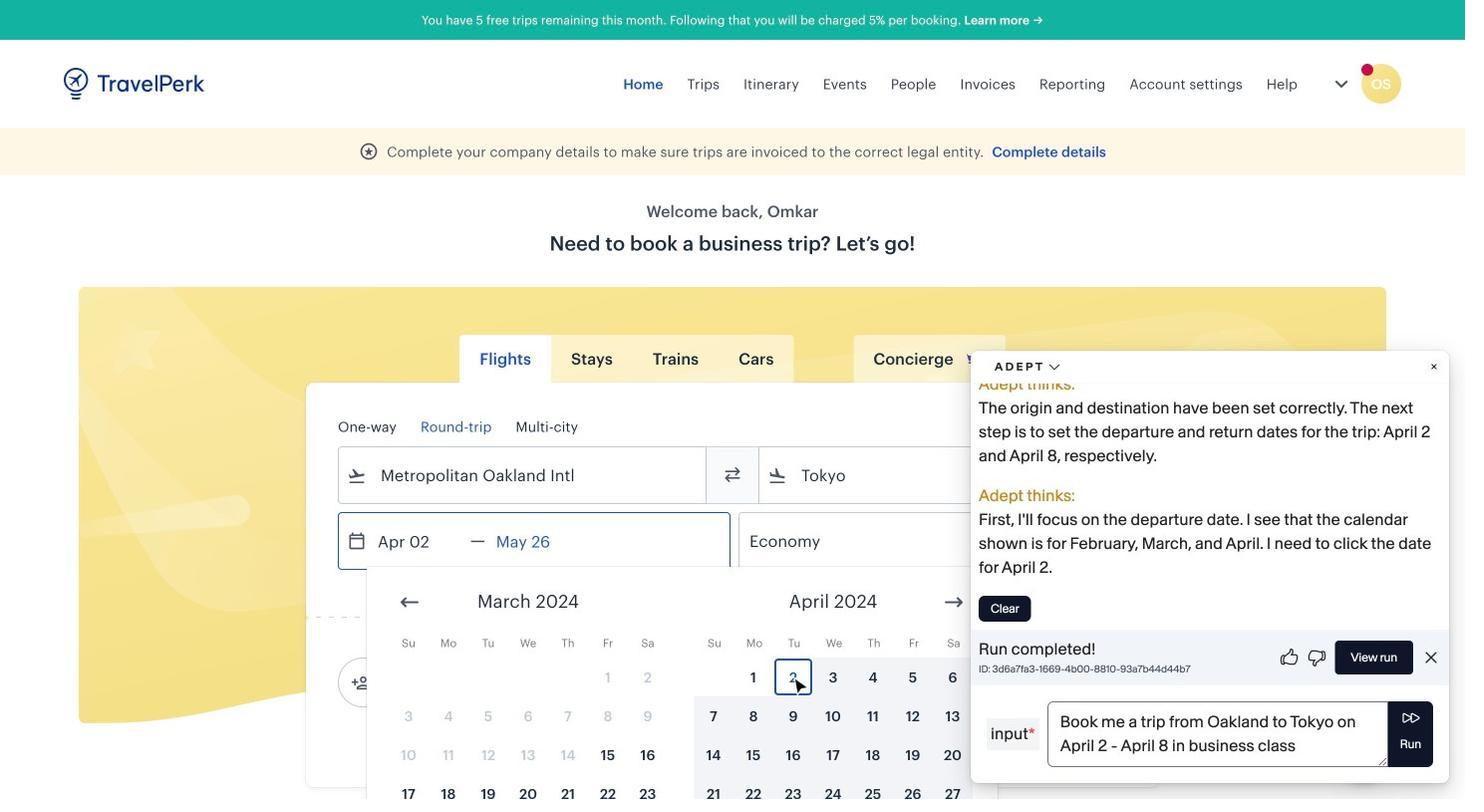 Task type: locate. For each thing, give the bounding box(es) containing it.
Depart text field
[[367, 513, 471, 569]]

calendar application
[[367, 567, 1465, 800]]

From search field
[[367, 460, 680, 491]]

Return text field
[[485, 513, 589, 569]]



Task type: describe. For each thing, give the bounding box(es) containing it.
move forward to switch to the next month. image
[[942, 591, 966, 615]]

move backward to switch to the previous month. image
[[398, 591, 422, 615]]

To search field
[[788, 460, 1101, 491]]



Task type: vqa. For each thing, say whether or not it's contained in the screenshot.
selected. friday, july 12, 2024 icon
no



